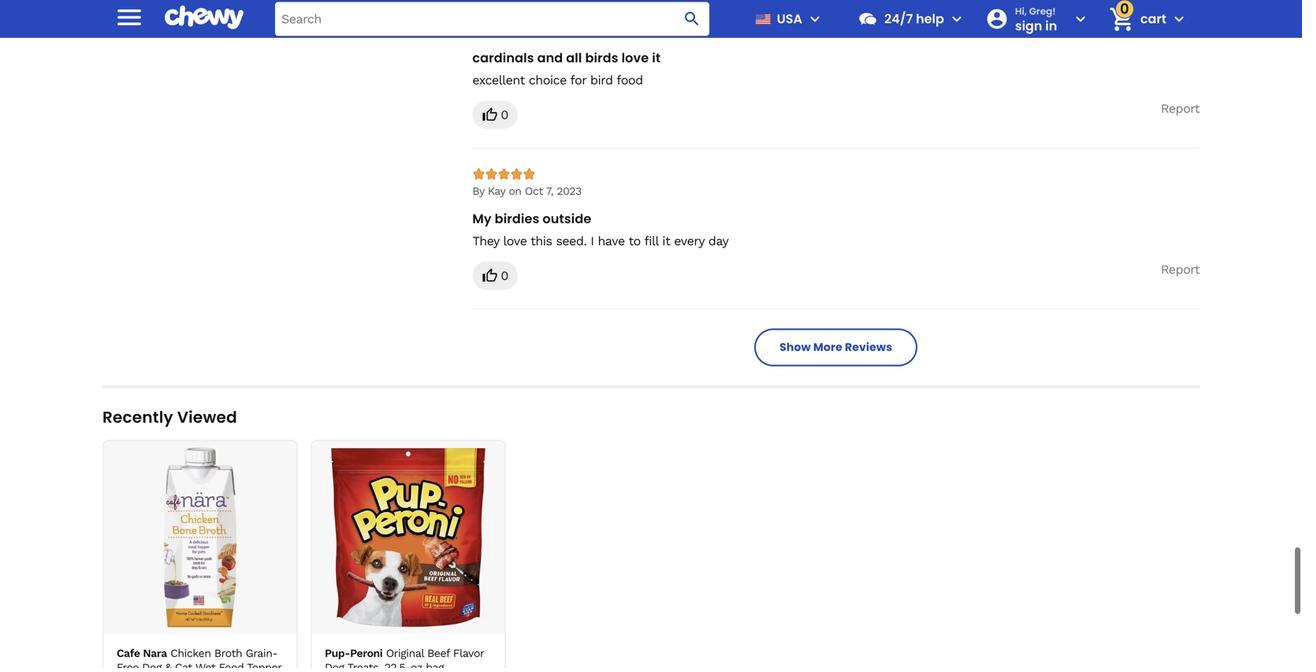 Task type: locate. For each thing, give the bounding box(es) containing it.
24/7 help
[[885, 10, 945, 28]]

0 horizontal spatial it
[[652, 49, 661, 67]]

cart link
[[1103, 0, 1167, 38]]

0 vertical spatial by
[[473, 24, 485, 37]]

on right kay
[[509, 184, 522, 197]]

love for this
[[503, 233, 527, 248]]

cafe
[[117, 647, 140, 660]]

my
[[473, 210, 492, 227]]

1 report button from the top
[[1162, 100, 1200, 116]]

report button for my birdies outside
[[1162, 261, 1200, 277]]

broth
[[214, 647, 242, 660]]

free
[[117, 661, 139, 668]]

they
[[473, 233, 500, 248]]

love down birdies in the left top of the page
[[503, 233, 527, 248]]

by for my
[[473, 184, 485, 197]]

dog inside original beef flavor dog treats, 22.5-oz bag
[[325, 661, 344, 668]]

love inside cardinals and all birds love it excellent choice for bird food
[[622, 49, 649, 67]]

2 dog from the left
[[325, 661, 344, 668]]

2 0 from the top
[[501, 268, 509, 283]]

0 down excellent
[[501, 107, 509, 122]]

this
[[531, 233, 552, 248]]

it right birds
[[652, 49, 661, 67]]

2 report from the top
[[1162, 262, 1200, 277]]

list containing cafe nara
[[103, 440, 1200, 668]]

0 vertical spatial 0 button
[[473, 100, 518, 129]]

list
[[103, 440, 1200, 668]]

2 0 button from the top
[[473, 261, 518, 290]]

wet
[[195, 661, 216, 668]]

menu image right usa
[[806, 9, 825, 28]]

1 vertical spatial report
[[1162, 262, 1200, 277]]

pup-peroni
[[325, 647, 383, 660]]

0 button down excellent
[[473, 100, 518, 129]]

by
[[473, 24, 485, 37], [473, 184, 485, 197]]

to
[[629, 233, 641, 248]]

1 vertical spatial love
[[503, 233, 527, 248]]

0 button down they
[[473, 261, 518, 290]]

viewed
[[177, 406, 237, 428]]

chewy support image
[[858, 9, 879, 29]]

1 vertical spatial it
[[663, 233, 671, 248]]

0 horizontal spatial dog
[[142, 661, 162, 668]]

chicken broth grain- free dog & cat wet food topper
[[117, 647, 284, 668]]

0 horizontal spatial love
[[503, 233, 527, 248]]

cardinals and all birds love it excellent choice for bird food
[[473, 49, 661, 87]]

jan
[[528, 24, 546, 37]]

cat
[[175, 661, 192, 668]]

menu image
[[114, 1, 145, 33], [806, 9, 825, 28]]

1 horizontal spatial menu image
[[806, 9, 825, 28]]

it inside cardinals and all birds love it excellent choice for bird food
[[652, 49, 661, 67]]

1 0 button from the top
[[473, 100, 518, 129]]

1 vertical spatial on
[[509, 184, 522, 197]]

1 vertical spatial 0
[[501, 268, 509, 283]]

0 for cardinals
[[501, 107, 509, 122]]

0 down birdies in the left top of the page
[[501, 268, 509, 283]]

1 horizontal spatial it
[[663, 233, 671, 248]]

1 vertical spatial report button
[[1162, 261, 1200, 277]]

on for birdies
[[509, 184, 522, 197]]

2024
[[561, 24, 586, 37]]

submit search image
[[683, 9, 702, 28]]

1 vertical spatial 0 button
[[473, 261, 518, 290]]

1 report from the top
[[1162, 101, 1200, 116]]

1 horizontal spatial love
[[622, 49, 649, 67]]

1 vertical spatial by
[[473, 184, 485, 197]]

menu image left the chewy home image
[[114, 1, 145, 33]]

22.5-
[[385, 661, 411, 668]]

love up food
[[622, 49, 649, 67]]

0
[[501, 107, 509, 122], [501, 268, 509, 283]]

love inside "my birdies outside they love this seed.  i have to fill it every day"
[[503, 233, 527, 248]]

cardinals
[[473, 49, 534, 67]]

0 vertical spatial it
[[652, 49, 661, 67]]

grain-
[[246, 647, 278, 660]]

treats,
[[348, 661, 381, 668]]

on
[[512, 24, 524, 37], [509, 184, 522, 197]]

2 report button from the top
[[1162, 261, 1200, 277]]

by left kay
[[473, 184, 485, 197]]

on left jan
[[512, 24, 524, 37]]

report
[[1162, 101, 1200, 116], [1162, 262, 1200, 277]]

kay
[[488, 184, 506, 197]]

dog
[[142, 661, 162, 668], [325, 661, 344, 668]]

1 dog from the left
[[142, 661, 162, 668]]

my birdies outside they love this seed.  i have to fill it every day
[[473, 210, 729, 248]]

nara
[[143, 647, 167, 660]]

cafe nara chicken broth grain-free dog & cat wet food topper, 1.1-lb bottle image
[[110, 448, 290, 627]]

1 0 from the top
[[501, 107, 509, 122]]

7,
[[546, 184, 554, 197]]

peroni
[[350, 647, 383, 660]]

1 by from the top
[[473, 24, 485, 37]]

it
[[652, 49, 661, 67], [663, 233, 671, 248]]

love
[[622, 49, 649, 67], [503, 233, 527, 248]]

by kay on oct 7, 2023
[[473, 184, 582, 197]]

0 vertical spatial report button
[[1162, 100, 1200, 116]]

all
[[567, 49, 582, 67]]

by jan on jan 2, 2024
[[473, 24, 586, 37]]

it right fill
[[663, 233, 671, 248]]

in
[[1046, 17, 1058, 35]]

0 button
[[473, 100, 518, 129], [473, 261, 518, 290]]

love for it
[[622, 49, 649, 67]]

0 vertical spatial 0
[[501, 107, 509, 122]]

0 vertical spatial on
[[512, 24, 524, 37]]

every
[[675, 233, 705, 248]]

by for cardinals
[[473, 24, 485, 37]]

dog down nara on the left bottom
[[142, 661, 162, 668]]

show more reviews
[[780, 339, 893, 355]]

excellent
[[473, 72, 525, 87]]

dog down pup-
[[325, 661, 344, 668]]

original
[[386, 647, 424, 660]]

2023
[[557, 184, 582, 197]]

original beef flavor dog treats, 22.5-oz bag
[[325, 647, 484, 668]]

and
[[538, 49, 563, 67]]

report button
[[1162, 100, 1200, 116], [1162, 261, 1200, 277]]

by left the 'jan'
[[473, 24, 485, 37]]

2 by from the top
[[473, 184, 485, 197]]

food
[[617, 72, 643, 87]]

1 horizontal spatial dog
[[325, 661, 344, 668]]

0 vertical spatial report
[[1162, 101, 1200, 116]]

0 button for cardinals
[[473, 100, 518, 129]]

0 vertical spatial love
[[622, 49, 649, 67]]



Task type: vqa. For each thing, say whether or not it's contained in the screenshot.
HI,
yes



Task type: describe. For each thing, give the bounding box(es) containing it.
birds
[[586, 49, 619, 67]]

fill
[[645, 233, 659, 248]]

i
[[591, 233, 594, 248]]

menu image inside usa dropdown button
[[806, 9, 825, 28]]

report for cardinals and all birds love it
[[1162, 101, 1200, 116]]

sign
[[1016, 17, 1043, 35]]

birdies
[[495, 210, 540, 227]]

chicken
[[171, 647, 211, 660]]

day
[[709, 233, 729, 248]]

0 horizontal spatial menu image
[[114, 1, 145, 33]]

jan
[[488, 24, 508, 37]]

0 for my
[[501, 268, 509, 283]]

recently viewed
[[103, 406, 237, 428]]

greg!
[[1030, 5, 1057, 18]]

help
[[917, 10, 945, 28]]

account menu image
[[1072, 9, 1091, 28]]

Search text field
[[275, 2, 710, 36]]

24/7
[[885, 10, 914, 28]]

chewy home image
[[165, 0, 244, 35]]

report for my birdies outside
[[1162, 262, 1200, 277]]

oct
[[525, 184, 543, 197]]

&
[[165, 661, 172, 668]]

outside
[[543, 210, 592, 227]]

reviews
[[845, 339, 893, 355]]

on for and
[[512, 24, 524, 37]]

2,
[[549, 24, 558, 37]]

bag
[[426, 661, 444, 668]]

oz
[[411, 661, 423, 668]]

hi,
[[1016, 5, 1028, 18]]

hi, greg! sign in
[[1016, 5, 1058, 35]]

food
[[219, 661, 244, 668]]

bird
[[591, 72, 613, 87]]

cafe nara
[[117, 647, 167, 660]]

report button for cardinals and all birds love it
[[1162, 100, 1200, 116]]

usa
[[777, 10, 803, 28]]

more
[[814, 339, 843, 355]]

24/7 help link
[[852, 0, 945, 38]]

choice
[[529, 72, 567, 87]]

recently
[[103, 406, 173, 428]]

0 button for my
[[473, 261, 518, 290]]

cart
[[1141, 10, 1167, 28]]

show
[[780, 339, 811, 355]]

have
[[598, 233, 625, 248]]

dog inside chicken broth grain- free dog & cat wet food topper
[[142, 661, 162, 668]]

it inside "my birdies outside they love this seed.  i have to fill it every day"
[[663, 233, 671, 248]]

flavor
[[453, 647, 484, 660]]

items image
[[1108, 5, 1136, 33]]

help menu image
[[948, 9, 967, 28]]

cart menu image
[[1170, 9, 1189, 28]]

beef
[[428, 647, 450, 660]]

pup-
[[325, 647, 350, 660]]

seed.
[[556, 233, 587, 248]]

pup-peroni original beef flavor dog treats, 22.5-oz bag image
[[319, 448, 498, 627]]

usa button
[[749, 0, 825, 38]]

Product search field
[[275, 2, 710, 36]]

for
[[571, 72, 587, 87]]

show more reviews button
[[755, 328, 918, 366]]



